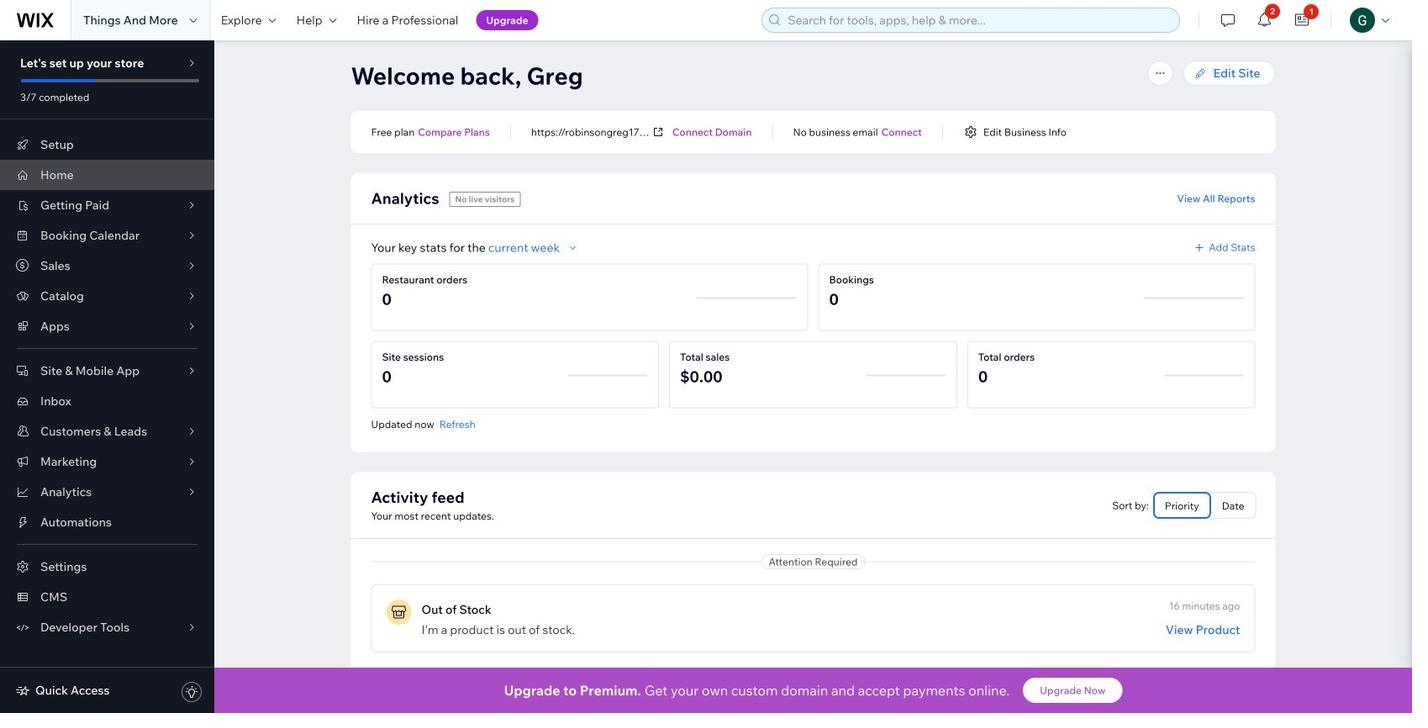 Task type: describe. For each thing, give the bounding box(es) containing it.
Search for tools, apps, help & more... field
[[783, 8, 1175, 32]]

sidebar element
[[0, 40, 214, 713]]



Task type: vqa. For each thing, say whether or not it's contained in the screenshot.
Sidebar element
yes



